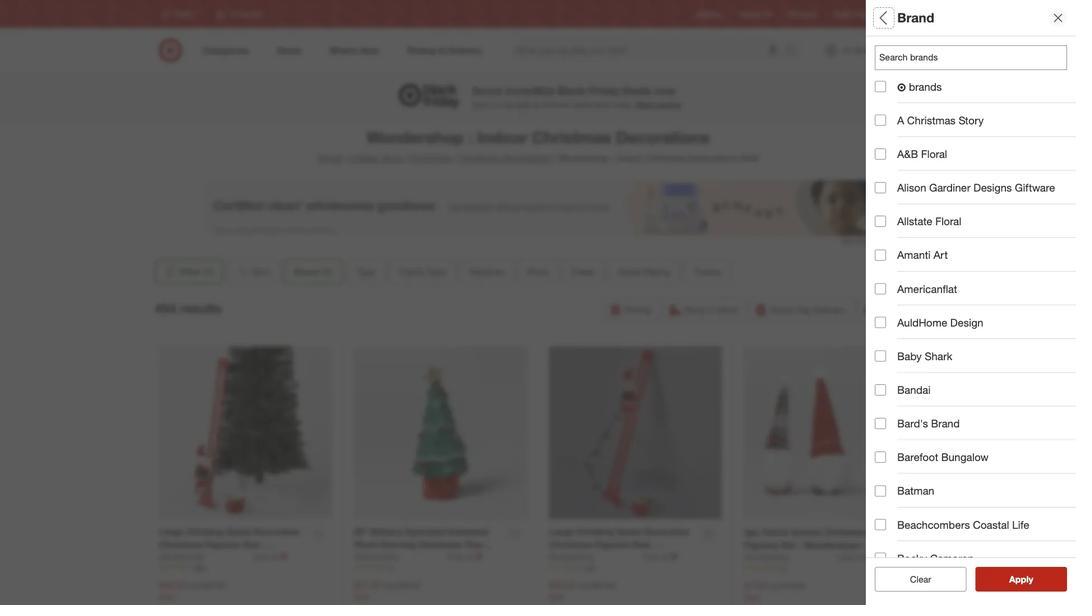 Task type: locate. For each thing, give the bounding box(es) containing it.
1 horizontal spatial price
[[875, 205, 902, 218]]

include out of stock
[[898, 518, 992, 531]]

- inside 20" battery operated animated plush dancing christmas tree sculpture - wondershop™ green
[[398, 553, 401, 563]]

features
[[875, 166, 920, 179], [470, 266, 504, 277]]

decorations up advertisement region
[[502, 153, 551, 164]]

$7.00 reg $10.00 sale
[[744, 581, 806, 603]]

0 horizontal spatial target
[[317, 153, 342, 164]]

0 horizontal spatial shop
[[382, 153, 403, 164]]

1 horizontal spatial large
[[549, 527, 574, 538]]

143
[[584, 563, 595, 572]]

1 horizontal spatial deals button
[[875, 233, 1077, 272]]

gifts
[[517, 100, 532, 109]]

results for see results
[[1017, 574, 1046, 585]]

&
[[534, 100, 539, 109]]

$45.50 reg $65.00 sale for 143
[[549, 580, 616, 602]]

1 vertical spatial deals
[[875, 244, 904, 257]]

11
[[779, 564, 787, 572]]

20" battery operated animated plush dancing christmas tree sculpture - wondershop™ green image
[[354, 347, 527, 520], [354, 347, 527, 520]]

2 (1) from the left
[[322, 266, 333, 277]]

1 horizontal spatial frame type
[[875, 127, 934, 139]]

sold by button
[[875, 390, 1077, 429]]

reg down 2
[[383, 581, 395, 591]]

figurine for 256
[[205, 540, 240, 551]]

1 horizontal spatial theme button
[[875, 311, 1077, 351]]

guest up shipping button
[[875, 284, 905, 296]]

0 horizontal spatial features button
[[460, 260, 514, 284]]

1 vertical spatial shop
[[685, 305, 706, 315]]

20" battery operated animated plush dancing christmas tree sculpture - wondershop™ green
[[354, 527, 491, 563]]

1 horizontal spatial (1)
[[322, 266, 333, 277]]

guest rating button up 'pickup'
[[608, 260, 680, 284]]

clear inside all filters dialog
[[905, 574, 926, 585]]

color button
[[875, 351, 1077, 390]]

0 horizontal spatial frame type button
[[390, 260, 456, 284]]

/ left christmas link
[[405, 153, 408, 164]]

1 horizontal spatial rating
[[908, 284, 941, 296]]

results
[[180, 301, 222, 317], [1017, 574, 1046, 585]]

0 horizontal spatial large climbing santa decorative christmas figurine red - wondershop™
[[159, 527, 300, 563]]

indoor
[[477, 127, 528, 147], [617, 153, 643, 164]]

2 climbing from the left
[[576, 527, 614, 538]]

2 $65.00 from the left
[[592, 581, 616, 591]]

¬ for 11
[[866, 552, 873, 563]]

reg inside "$7.00 reg $10.00 sale"
[[769, 581, 780, 591]]

(1) inside button
[[204, 266, 214, 277]]

include
[[898, 518, 933, 531]]

reg right '$7.00'
[[769, 581, 780, 591]]

wondershop up 11
[[744, 553, 789, 563]]

frame type inside all filters dialog
[[875, 127, 934, 139]]

theme down shipping button
[[875, 323, 910, 336]]

art
[[934, 249, 949, 262]]

climbing up "256"
[[186, 527, 224, 538]]

only at ¬ up 256 link
[[253, 552, 287, 563]]

0 vertical spatial indoor
[[477, 127, 528, 147]]

- down dancing
[[398, 553, 401, 563]]

life
[[1013, 519, 1030, 532]]

1 large from the left
[[159, 527, 184, 538]]

1 horizontal spatial guest
[[875, 284, 905, 296]]

1 horizontal spatial santa
[[617, 527, 641, 538]]

floral
[[922, 148, 948, 161], [936, 215, 962, 228]]

reg down "256"
[[188, 581, 200, 591]]

reg for 11
[[769, 581, 780, 591]]

christmas right "holiday shop" link
[[411, 153, 452, 164]]

$45.50 reg $65.00 sale down '143'
[[549, 580, 616, 602]]

1 vertical spatial price button
[[518, 260, 558, 284]]

only for 143
[[643, 552, 659, 562]]

¬ for 2
[[475, 552, 483, 563]]

0 horizontal spatial santa
[[226, 527, 251, 538]]

/
[[344, 153, 347, 164], [405, 153, 408, 164], [454, 153, 457, 164], [553, 153, 556, 164]]

wondershop link down the set
[[744, 552, 837, 563]]

0 horizontal spatial rating
[[644, 266, 670, 277]]

¬ for 256
[[280, 552, 287, 563]]

shop in store button
[[664, 298, 745, 322]]

target left circle
[[835, 10, 853, 18]]

2 large climbing santa decorative christmas figurine red - wondershop™ link from the left
[[549, 526, 696, 563]]

1 vertical spatial theme button
[[875, 311, 1077, 351]]

decorations down saving
[[616, 127, 710, 147]]

(454)
[[740, 153, 759, 164]]

1 vertical spatial floral
[[936, 215, 962, 228]]

each
[[594, 100, 611, 109]]

$45.50 reg $65.00 sale
[[159, 580, 225, 602], [549, 580, 616, 602]]

theme up shop in store
[[694, 266, 722, 277]]

only at ¬ for 2
[[448, 552, 483, 563]]

only at ¬ up 143 link on the right bottom of page
[[643, 552, 678, 563]]

circle
[[855, 10, 872, 18]]

1 horizontal spatial :
[[612, 153, 614, 164]]

department button
[[875, 429, 1077, 468]]

guest rating inside all filters dialog
[[875, 284, 941, 296]]

0 horizontal spatial climbing
[[186, 527, 224, 538]]

at down the tree
[[466, 552, 473, 562]]

(1)
[[204, 266, 214, 277], [322, 266, 333, 277]]

find stores link
[[890, 9, 924, 19]]

1 large climbing santa decorative christmas figurine red - wondershop™ link from the left
[[159, 526, 305, 563]]

1 horizontal spatial decorative
[[644, 527, 690, 538]]

0 vertical spatial frame type
[[875, 127, 934, 139]]

2
[[389, 563, 393, 572]]

plush
[[354, 540, 378, 551]]

christmas down new
[[532, 127, 612, 147]]

0 vertical spatial features
[[875, 166, 920, 179]]

brand wondershop
[[875, 83, 920, 108]]

results inside button
[[1017, 574, 1046, 585]]

apply button
[[976, 568, 1068, 592]]

/ right christmas link
[[454, 153, 457, 164]]

1 $45.50 from the left
[[159, 580, 186, 591]]

1 horizontal spatial red
[[633, 540, 650, 551]]

2 vertical spatial deals
[[572, 266, 594, 277]]

deals inside score incredible black friday deals now save on top gifts & find new deals each week. start saving
[[623, 84, 652, 97]]

guest inside all filters dialog
[[875, 284, 905, 296]]

0 horizontal spatial results
[[180, 301, 222, 317]]

floral right allstate
[[936, 215, 962, 228]]

¬ left brands
[[898, 81, 907, 94]]

3pc
[[744, 527, 760, 538]]

1 horizontal spatial large climbing santa decorative christmas figurine red - wondershop™
[[549, 527, 690, 563]]

1 santa from the left
[[226, 527, 251, 538]]

AuldHome Design checkbox
[[875, 317, 887, 328]]

price
[[875, 205, 902, 218], [528, 266, 548, 277]]

all filters
[[875, 10, 929, 26]]

large climbing santa decorative christmas figurine red - wondershop™ image
[[159, 347, 332, 520], [159, 347, 332, 520], [549, 347, 722, 520], [549, 347, 722, 520]]

wondershop down deals on the top right
[[558, 153, 609, 164]]

2 santa from the left
[[617, 527, 641, 538]]

¬ up 256 link
[[280, 552, 287, 563]]

0 vertical spatial rating
[[644, 266, 670, 277]]

1 vertical spatial features
[[470, 266, 504, 277]]

at for 11
[[857, 553, 864, 563]]

1 horizontal spatial $65.00
[[592, 581, 616, 591]]

clear button
[[875, 568, 967, 592]]

rating up 'pickup'
[[644, 266, 670, 277]]

at up 143 link on the right bottom of page
[[662, 552, 668, 562]]

wondershop link for 11
[[744, 552, 837, 563]]

target circle link
[[835, 9, 872, 19]]

only at ¬
[[253, 552, 287, 563], [448, 552, 483, 563], [643, 552, 678, 563], [839, 552, 873, 563]]

brand dialog
[[866, 0, 1077, 606]]

rating up auldhome
[[908, 284, 941, 296]]

decorative for 143
[[644, 527, 690, 538]]

0 horizontal spatial red
[[243, 540, 260, 551]]

fabric
[[763, 527, 789, 538]]

0 vertical spatial price
[[875, 205, 902, 218]]

0 horizontal spatial $45.50
[[159, 580, 186, 591]]

0 horizontal spatial type button
[[347, 260, 385, 284]]

1 horizontal spatial type button
[[875, 36, 1077, 76]]

2 $45.50 reg $65.00 sale from the left
[[549, 580, 616, 602]]

2 large climbing santa decorative christmas figurine red - wondershop™ from the left
[[549, 527, 690, 563]]

454 results
[[155, 301, 222, 317]]

amanti
[[898, 249, 931, 262]]

stores
[[905, 10, 924, 18]]

2 decorative from the left
[[644, 527, 690, 538]]

Allstate Floral checkbox
[[875, 216, 887, 227]]

shop left in
[[685, 305, 706, 315]]

Beachcombers Coastal Life checkbox
[[875, 520, 887, 531]]

Include out of stock checkbox
[[875, 519, 887, 530]]

auldhome
[[898, 316, 948, 329]]

clear
[[905, 574, 926, 585], [911, 574, 932, 585]]

auldhome design
[[898, 316, 984, 329]]

0 horizontal spatial $65.00
[[202, 581, 225, 591]]

1 vertical spatial theme
[[875, 323, 910, 336]]

1 vertical spatial rating
[[908, 284, 941, 296]]

0 vertical spatial :
[[468, 127, 473, 147]]

figurine up 143 link on the right bottom of page
[[596, 540, 630, 551]]

Alison Gardiner Designs Giftware checkbox
[[875, 182, 887, 193]]

1 vertical spatial frame type button
[[390, 260, 456, 284]]

0 vertical spatial shop
[[382, 153, 403, 164]]

/ right target link
[[344, 153, 347, 164]]

at up 256 link
[[271, 552, 278, 562]]

sale inside "$7.00 reg $10.00 sale"
[[744, 593, 760, 603]]

0 vertical spatial price button
[[875, 193, 1077, 233]]

1 $65.00 from the left
[[202, 581, 225, 591]]

reg inside $21.00 reg $30.00 sale
[[383, 581, 395, 591]]

2 clear from the left
[[911, 574, 932, 585]]

1 horizontal spatial large climbing santa decorative christmas figurine red - wondershop™ link
[[549, 526, 696, 563]]

floral right a&b
[[922, 148, 948, 161]]

clear all button
[[875, 568, 967, 592]]

0 horizontal spatial guest rating button
[[608, 260, 680, 284]]

only up 256 link
[[253, 552, 269, 562]]

reg down '143'
[[578, 581, 590, 591]]

sort button
[[227, 260, 279, 284]]

2 large from the left
[[549, 527, 574, 538]]

brand inside brand wondershop
[[875, 83, 906, 96]]

1 horizontal spatial features button
[[875, 154, 1077, 193]]

santa up 143 link on the right bottom of page
[[617, 527, 641, 538]]

1 vertical spatial :
[[612, 153, 614, 164]]

wondershop down plush
[[354, 552, 399, 562]]

1 vertical spatial target
[[317, 153, 342, 164]]

0 horizontal spatial features
[[470, 266, 504, 277]]

$65.00 down "256"
[[202, 581, 225, 591]]

¬ up 11 link
[[866, 552, 873, 563]]

a&b floral
[[898, 148, 948, 161]]

at up 11 link
[[857, 553, 864, 563]]

clear inside brand dialog
[[911, 574, 932, 585]]

features button inside all filters dialog
[[875, 154, 1077, 193]]

Batman checkbox
[[875, 486, 887, 497]]

1 horizontal spatial frame
[[875, 127, 907, 139]]

1 horizontal spatial target
[[835, 10, 853, 18]]

christmas down operated
[[418, 540, 462, 551]]

1 / from the left
[[344, 153, 347, 164]]

operated
[[405, 527, 445, 538]]

1 vertical spatial price
[[528, 266, 548, 277]]

¬ up 143 link on the right bottom of page
[[670, 552, 678, 563]]

: down save
[[468, 127, 473, 147]]

a christmas story
[[898, 114, 984, 127]]

0 vertical spatial theme
[[694, 266, 722, 277]]

¬ down the tree
[[475, 552, 483, 563]]

0 horizontal spatial guest rating
[[618, 266, 670, 277]]

tree
[[465, 540, 483, 551]]

only at ¬ for 256
[[253, 552, 287, 563]]

results for 454 results
[[180, 301, 222, 317]]

type button
[[875, 36, 1077, 76], [347, 260, 385, 284]]

1 vertical spatial results
[[1017, 574, 1046, 585]]

stock
[[966, 518, 992, 531]]

guest rating
[[618, 266, 670, 277], [875, 284, 941, 296]]

1 horizontal spatial guest rating button
[[875, 272, 1077, 311]]

$21.00 reg $30.00 sale
[[354, 580, 420, 602]]

1 horizontal spatial shop
[[685, 305, 706, 315]]

frame
[[875, 127, 907, 139], [399, 266, 425, 277]]

0 vertical spatial guest rating
[[618, 266, 670, 277]]

$30.00
[[397, 581, 420, 591]]

shop right "holiday"
[[382, 153, 403, 164]]

decorative up 143 link on the right bottom of page
[[644, 527, 690, 538]]

$45.50 reg $65.00 sale down "256"
[[159, 580, 225, 602]]

guest rating up 'pickup'
[[618, 266, 670, 277]]

shop inside wondershop : indoor christmas decorations target / holiday shop / christmas / christmas decorations / wondershop : indoor christmas decorations (454)
[[382, 153, 403, 164]]

0 horizontal spatial (1)
[[204, 266, 214, 277]]

deals
[[623, 84, 652, 97], [875, 244, 904, 257], [572, 266, 594, 277]]

wondershop link up "256"
[[159, 552, 251, 563]]

0 vertical spatial frame
[[875, 127, 907, 139]]

giftware
[[1016, 181, 1056, 194]]

score incredible black friday deals now save on top gifts & find new deals each week. start saving
[[472, 84, 681, 109]]

2 $45.50 from the left
[[549, 580, 576, 591]]

clear left all
[[905, 574, 926, 585]]

day
[[796, 305, 812, 315]]

indoor down the week.
[[617, 153, 643, 164]]

wondershop up a
[[875, 98, 920, 108]]

theme
[[694, 266, 722, 277], [875, 323, 910, 336]]

0 vertical spatial floral
[[922, 148, 948, 161]]

floral for a&b floral
[[922, 148, 948, 161]]

only up 2 link
[[448, 552, 464, 562]]

sculpture
[[354, 553, 395, 563]]

christmas left beachcombers coastal life 'checkbox'
[[825, 527, 869, 538]]

3pc fabric gnome christmas figurine set - wondershop™ white/red link
[[744, 527, 891, 564]]

0 horizontal spatial deals
[[572, 266, 594, 277]]

red up 256 link
[[243, 540, 260, 551]]

see results button
[[976, 568, 1068, 592]]

guest up the 'pickup' button
[[618, 266, 642, 277]]

guest rating button up design
[[875, 272, 1077, 311]]

indoor up christmas decorations link
[[477, 127, 528, 147]]

$65.00 down '143'
[[592, 581, 616, 591]]

0 vertical spatial frame type button
[[875, 115, 1077, 154]]

clear down 'becky'
[[911, 574, 932, 585]]

1 decorative from the left
[[254, 527, 300, 538]]

0 vertical spatial type button
[[875, 36, 1077, 76]]

3pc fabric gnome christmas figurine set - wondershop™ white/red image
[[744, 347, 918, 520], [744, 347, 918, 520]]

¬ inside ¬ brands
[[898, 81, 907, 94]]

1 red from the left
[[243, 540, 260, 551]]

becky cameron
[[898, 552, 974, 565]]

sponsored
[[842, 237, 875, 246]]

What can we help you find? suggestions appear below search field
[[510, 38, 789, 63]]

large climbing santa decorative christmas figurine red - wondershop™ link
[[159, 526, 305, 563], [549, 526, 696, 563]]

wondershop link for 143
[[549, 552, 641, 563]]

only at ¬ down the tree
[[448, 552, 483, 563]]

1 vertical spatial frame type
[[399, 266, 446, 277]]

0 vertical spatial guest
[[618, 266, 642, 277]]

/ right christmas decorations link
[[553, 153, 556, 164]]

None text field
[[875, 45, 1068, 70]]

1 vertical spatial guest rating
[[875, 284, 941, 296]]

figurine inside the 3pc fabric gnome christmas figurine set - wondershop™ white/red
[[744, 540, 779, 551]]

brand
[[898, 10, 935, 26], [875, 83, 906, 96], [294, 266, 320, 277], [932, 417, 960, 430]]

: down the week.
[[612, 153, 614, 164]]

only at ¬ up 11 link
[[839, 552, 873, 563]]

beachcombers
[[898, 519, 971, 532]]

$45.50
[[159, 580, 186, 591], [549, 580, 576, 591]]

brand for brand
[[898, 10, 935, 26]]

$45.50 reg $65.00 sale for 256
[[159, 580, 225, 602]]

white/red
[[744, 553, 789, 564]]

1 vertical spatial indoor
[[617, 153, 643, 164]]

0 horizontal spatial $45.50 reg $65.00 sale
[[159, 580, 225, 602]]

1 vertical spatial type button
[[347, 260, 385, 284]]

¬ brands
[[898, 80, 943, 94]]

4 / from the left
[[553, 153, 556, 164]]

2 horizontal spatial deals
[[875, 244, 904, 257]]

0 vertical spatial features button
[[875, 154, 1077, 193]]

climbing up '143'
[[576, 527, 614, 538]]

only up 11 link
[[839, 553, 855, 563]]

0 horizontal spatial frame
[[399, 266, 425, 277]]

only up 143 link on the right bottom of page
[[643, 552, 659, 562]]

None checkbox
[[875, 81, 887, 92]]

1 horizontal spatial $45.50 reg $65.00 sale
[[549, 580, 616, 602]]

santa up 256 link
[[226, 527, 251, 538]]

sale
[[159, 593, 174, 602], [354, 593, 370, 602], [549, 593, 565, 602], [744, 593, 760, 603]]

christmas down saving
[[645, 153, 686, 164]]

1 $45.50 reg $65.00 sale from the left
[[159, 580, 225, 602]]

- up 256 link
[[262, 540, 266, 551]]

results right see
[[1017, 574, 1046, 585]]

1 vertical spatial guest
[[875, 284, 905, 296]]

0 horizontal spatial decorative
[[254, 527, 300, 538]]

theme button
[[684, 260, 731, 284], [875, 311, 1077, 351]]

guest rating up shipping
[[875, 284, 941, 296]]

all
[[929, 574, 938, 585]]

figurine up 256 link
[[205, 540, 240, 551]]

1 climbing from the left
[[186, 527, 224, 538]]

figurine up white/red
[[744, 540, 779, 551]]

:
[[468, 127, 473, 147], [612, 153, 614, 164]]

0 horizontal spatial price button
[[518, 260, 558, 284]]

sale inside $21.00 reg $30.00 sale
[[354, 593, 370, 602]]

target left "holiday"
[[317, 153, 342, 164]]

1 horizontal spatial results
[[1017, 574, 1046, 585]]

results right '454'
[[180, 301, 222, 317]]

0 horizontal spatial theme button
[[684, 260, 731, 284]]

wondershop link down dancing
[[354, 552, 446, 563]]

1 horizontal spatial price button
[[875, 193, 1077, 233]]

red up 143 link on the right bottom of page
[[633, 540, 650, 551]]

red for 256
[[243, 540, 260, 551]]

christmas right a
[[908, 114, 956, 127]]

2 red from the left
[[633, 540, 650, 551]]

¬ for 143
[[670, 552, 678, 563]]

wondershop link
[[159, 552, 251, 563], [354, 552, 446, 563], [549, 552, 641, 563], [744, 552, 837, 563]]

1 large climbing santa decorative christmas figurine red - wondershop™ from the left
[[159, 527, 300, 563]]

decorations
[[616, 127, 710, 147], [502, 153, 551, 164], [689, 153, 737, 164]]

- right the set
[[798, 540, 802, 551]]

0 vertical spatial deals
[[623, 84, 652, 97]]

wondershop up '143'
[[549, 552, 594, 562]]

0 horizontal spatial large climbing santa decorative christmas figurine red - wondershop™ link
[[159, 526, 305, 563]]

santa for 256
[[226, 527, 251, 538]]

$45.50 for 143
[[549, 580, 576, 591]]

decorative up 256 link
[[254, 527, 300, 538]]

large for 143
[[549, 527, 574, 538]]

1 horizontal spatial frame type button
[[875, 115, 1077, 154]]

1 (1) from the left
[[204, 266, 214, 277]]

0 horizontal spatial figurine
[[205, 540, 240, 551]]

clear all
[[905, 574, 938, 585]]

20" battery operated animated plush dancing christmas tree sculpture - wondershop™ green link
[[354, 526, 501, 563]]

Bard's Brand checkbox
[[875, 418, 887, 430]]

pickup button
[[604, 298, 659, 322]]

1 horizontal spatial guest rating
[[875, 284, 941, 296]]

1 vertical spatial features button
[[460, 260, 514, 284]]

1 horizontal spatial climbing
[[576, 527, 614, 538]]

2 horizontal spatial figurine
[[744, 540, 779, 551]]

features inside all filters dialog
[[875, 166, 920, 179]]

santa for 143
[[617, 527, 641, 538]]

1 horizontal spatial features
[[875, 166, 920, 179]]

1 clear from the left
[[905, 574, 926, 585]]

target inside wondershop : indoor christmas decorations target / holiday shop / christmas / christmas decorations / wondershop : indoor christmas decorations (454)
[[317, 153, 342, 164]]

wondershop link up '143'
[[549, 552, 641, 563]]

bard's
[[898, 417, 929, 430]]

0 horizontal spatial indoor
[[477, 127, 528, 147]]



Task type: describe. For each thing, give the bounding box(es) containing it.
set
[[782, 540, 796, 551]]

redcard
[[790, 10, 817, 18]]

only for 256
[[253, 552, 269, 562]]

0 vertical spatial theme button
[[684, 260, 731, 284]]

sort
[[253, 266, 270, 277]]

apply
[[1010, 574, 1034, 585]]

only for 2
[[448, 552, 464, 562]]

filter (1) button
[[155, 260, 223, 284]]

1 horizontal spatial indoor
[[617, 153, 643, 164]]

0 horizontal spatial price
[[528, 266, 548, 277]]

sold
[[875, 401, 898, 414]]

3
[[912, 40, 915, 47]]

sale for 2
[[354, 593, 370, 602]]

start
[[636, 100, 655, 109]]

week.
[[613, 100, 634, 109]]

bandai
[[898, 384, 931, 397]]

wondershop up "256"
[[159, 552, 204, 562]]

sale for 143
[[549, 593, 565, 602]]

brand for brand wondershop
[[875, 83, 906, 96]]

red for 143
[[633, 540, 650, 551]]

climbing for 256
[[186, 527, 224, 538]]

store
[[718, 305, 738, 315]]

brand (1)
[[294, 266, 333, 277]]

11 link
[[744, 563, 918, 573]]

a
[[898, 114, 905, 127]]

256
[[194, 563, 205, 572]]

(1) for filter (1)
[[204, 266, 214, 277]]

figurine for 143
[[596, 540, 630, 551]]

new
[[556, 100, 571, 109]]

- inside the 3pc fabric gnome christmas figurine set - wondershop™ white/red
[[798, 540, 802, 551]]

wondershop link for 256
[[159, 552, 251, 563]]

0 horizontal spatial :
[[468, 127, 473, 147]]

$7.00
[[744, 581, 766, 592]]

clear for clear
[[911, 574, 932, 585]]

rating inside all filters dialog
[[908, 284, 941, 296]]

brands
[[910, 80, 943, 93]]

christmas link
[[411, 153, 452, 164]]

0 vertical spatial target
[[835, 10, 853, 18]]

decorative for 256
[[254, 527, 300, 538]]

dancing
[[380, 540, 416, 551]]

decorations left (454)
[[689, 153, 737, 164]]

a&b
[[898, 148, 919, 161]]

all
[[875, 10, 891, 26]]

black
[[558, 84, 586, 97]]

wondershop up christmas link
[[367, 127, 464, 147]]

Bandai checkbox
[[875, 385, 887, 396]]

climbing for 143
[[576, 527, 614, 538]]

christmas inside the 3pc fabric gnome christmas figurine set - wondershop™ white/red
[[825, 527, 869, 538]]

large for 256
[[159, 527, 184, 538]]

christmas up "256"
[[159, 540, 203, 551]]

see results
[[998, 574, 1046, 585]]

A Christmas Story checkbox
[[875, 115, 887, 126]]

department
[[875, 441, 936, 453]]

reg for 2
[[383, 581, 395, 591]]

0 horizontal spatial frame type
[[399, 266, 446, 277]]

clear for clear all
[[905, 574, 926, 585]]

christmas up '143'
[[549, 540, 593, 551]]

wondershop link for 2
[[354, 552, 446, 563]]

$65.00 for 143
[[592, 581, 616, 591]]

A&B Floral checkbox
[[875, 149, 887, 160]]

256 link
[[159, 563, 332, 573]]

in
[[708, 305, 715, 315]]

$45.50 for 256
[[159, 580, 186, 591]]

large climbing santa decorative christmas figurine red - wondershop™ link for 143
[[549, 526, 696, 563]]

- up 143 link on the right bottom of page
[[652, 540, 656, 551]]

1 vertical spatial frame
[[399, 266, 425, 277]]

only at ¬ for 11
[[839, 552, 873, 563]]

ad
[[763, 10, 772, 18]]

same
[[771, 305, 794, 315]]

find
[[541, 100, 554, 109]]

reg for 256
[[188, 581, 200, 591]]

large climbing santa decorative christmas figurine red - wondershop™ link for 256
[[159, 526, 305, 563]]

wondershop™ inside the 3pc fabric gnome christmas figurine set - wondershop™ white/red
[[804, 540, 863, 551]]

delivery
[[814, 305, 847, 315]]

christmas right christmas link
[[459, 153, 500, 164]]

allstate
[[898, 215, 933, 228]]

filter (1)
[[179, 266, 214, 277]]

top
[[503, 100, 514, 109]]

find
[[890, 10, 903, 18]]

only for 11
[[839, 553, 855, 563]]

registry link
[[697, 9, 722, 19]]

bard's brand
[[898, 417, 960, 430]]

becky
[[898, 552, 928, 565]]

filters
[[895, 10, 929, 26]]

wondershop inside all filters dialog
[[875, 98, 920, 108]]

Baby Shark checkbox
[[875, 351, 887, 362]]

reg for 143
[[578, 581, 590, 591]]

out
[[936, 518, 951, 531]]

fpo/apo
[[875, 480, 924, 493]]

bungalow
[[942, 451, 989, 464]]

animated
[[447, 527, 488, 538]]

$10.00
[[782, 581, 806, 591]]

baby
[[898, 350, 922, 363]]

same day delivery button
[[750, 298, 854, 322]]

Americanflat checkbox
[[875, 283, 887, 295]]

0 horizontal spatial deals button
[[562, 260, 604, 284]]

brand for brand (1)
[[294, 266, 320, 277]]

2 / from the left
[[405, 153, 408, 164]]

shipping button
[[858, 298, 922, 322]]

floral for allstate floral
[[936, 215, 962, 228]]

christmas inside brand dialog
[[908, 114, 956, 127]]

weekly ad
[[740, 10, 772, 18]]

same day delivery
[[771, 305, 847, 315]]

advertisement region
[[202, 180, 875, 237]]

alison
[[898, 181, 927, 194]]

frame inside all filters dialog
[[875, 127, 907, 139]]

score
[[472, 84, 502, 97]]

all filters dialog
[[866, 0, 1077, 606]]

weekly ad link
[[740, 9, 772, 19]]

at for 143
[[662, 552, 668, 562]]

barefoot
[[898, 451, 939, 464]]

save
[[472, 100, 490, 109]]

redcard link
[[790, 9, 817, 19]]

pickup
[[625, 305, 652, 315]]

gardiner
[[930, 181, 971, 194]]

3 / from the left
[[454, 153, 457, 164]]

christmas inside 20" battery operated animated plush dancing christmas tree sculpture - wondershop™ green
[[418, 540, 462, 551]]

only at ¬ for 143
[[643, 552, 678, 563]]

now
[[655, 84, 676, 97]]

454
[[155, 301, 176, 317]]

filter
[[179, 266, 201, 277]]

color
[[875, 362, 903, 375]]

(1) for brand (1)
[[322, 266, 333, 277]]

sale for 11
[[744, 593, 760, 603]]

registry
[[697, 10, 722, 18]]

sold by
[[875, 401, 913, 414]]

Amanti Art checkbox
[[875, 250, 887, 261]]

deals inside all filters dialog
[[875, 244, 904, 257]]

large climbing santa decorative christmas figurine red - wondershop™ for 143
[[549, 527, 690, 563]]

alison gardiner designs giftware
[[898, 181, 1056, 194]]

allstate floral
[[898, 215, 962, 228]]

at for 2
[[466, 552, 473, 562]]

batman
[[898, 485, 935, 498]]

theme inside all filters dialog
[[875, 323, 910, 336]]

christmas decorations link
[[459, 153, 551, 164]]

at for 256
[[271, 552, 278, 562]]

none text field inside brand dialog
[[875, 45, 1068, 70]]

$65.00 for 256
[[202, 581, 225, 591]]

holiday
[[349, 153, 379, 164]]

deals
[[573, 100, 592, 109]]

friday
[[589, 84, 620, 97]]

amanti art
[[898, 249, 949, 262]]

Barefoot Bungalow checkbox
[[875, 452, 887, 463]]

beachcombers coastal life
[[898, 519, 1030, 532]]

baby shark
[[898, 350, 953, 363]]

see
[[998, 574, 1014, 585]]

wondershop™ inside 20" battery operated animated plush dancing christmas tree sculpture - wondershop™ green
[[404, 553, 463, 563]]

find stores
[[890, 10, 924, 18]]

coastal
[[974, 519, 1010, 532]]

sale for 256
[[159, 593, 174, 602]]

battery
[[371, 527, 402, 538]]

shop inside button
[[685, 305, 706, 315]]

3pc fabric gnome christmas figurine set - wondershop™ white/red
[[744, 527, 869, 564]]

large climbing santa decorative christmas figurine red - wondershop™ for 256
[[159, 527, 300, 563]]

price inside all filters dialog
[[875, 205, 902, 218]]



Task type: vqa. For each thing, say whether or not it's contained in the screenshot.


